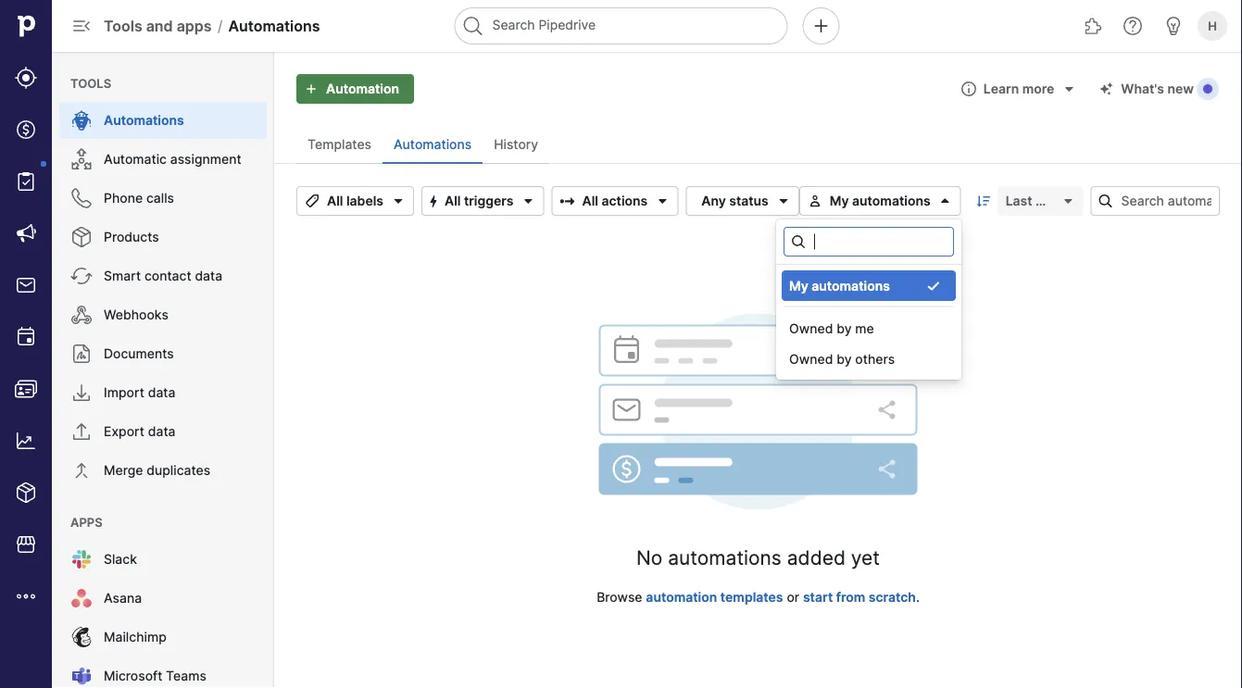 Task type: vqa. For each thing, say whether or not it's contained in the screenshot.
'All' related to All labels
yes



Task type: describe. For each thing, give the bounding box(es) containing it.
color primary image inside any status button
[[773, 194, 795, 208]]

1 horizontal spatial automations
[[228, 17, 320, 35]]

products
[[104, 229, 159, 245]]

browse automation templates or start from scratch .
[[597, 589, 920, 605]]

duplicates
[[147, 463, 210, 479]]

documents
[[104, 346, 174, 362]]

color undefined image for webhooks
[[70, 304, 93, 326]]

scratch
[[869, 589, 916, 605]]

list box containing my automations
[[777, 265, 962, 380]]

more image
[[15, 586, 37, 608]]

color primary image inside all labels 'button'
[[301, 194, 323, 208]]

phone calls
[[104, 190, 174, 206]]

new
[[1168, 81, 1194, 97]]

asana link
[[59, 580, 267, 617]]

none field containing my automations
[[777, 186, 962, 380]]

all labels
[[327, 193, 384, 209]]

teams
[[166, 669, 206, 684]]

all triggers
[[445, 193, 514, 209]]

start
[[803, 589, 833, 605]]

color undefined image for mailchimp
[[70, 626, 93, 649]]

import
[[104, 385, 144, 401]]

h button
[[1194, 7, 1232, 44]]

2 horizontal spatial automations
[[394, 137, 472, 152]]

menu toggle image
[[70, 15, 93, 37]]

asana
[[104, 591, 142, 606]]

export data link
[[59, 413, 267, 450]]

color primary image inside all labels 'button'
[[387, 194, 410, 208]]

quick help image
[[1122, 15, 1144, 37]]

products link
[[59, 219, 267, 256]]

by for others
[[837, 351, 852, 367]]

automation
[[326, 81, 399, 97]]

documents link
[[59, 335, 267, 373]]

products image
[[15, 482, 37, 504]]

automations inside "link"
[[104, 113, 184, 128]]

contacts image
[[15, 378, 37, 400]]

merge duplicates link
[[59, 452, 267, 489]]

smart contact data link
[[59, 258, 267, 295]]

deals image
[[15, 119, 37, 141]]

color undefined image up "campaigns" image
[[15, 171, 37, 193]]

tools for tools and apps / automations
[[104, 17, 142, 35]]

color primary inverted image
[[300, 82, 322, 96]]

slack link
[[59, 541, 267, 578]]

phone
[[104, 190, 143, 206]]

others
[[856, 351, 895, 367]]

sales inbox image
[[15, 274, 37, 297]]

or
[[787, 589, 800, 605]]

what's new button
[[1092, 74, 1220, 104]]

automations menu item
[[52, 102, 274, 139]]

all actions button
[[552, 186, 679, 216]]

data inside smart contact data link
[[195, 268, 223, 284]]

campaigns image
[[15, 222, 37, 245]]

owned for owned by others
[[789, 351, 833, 367]]

any status
[[702, 193, 769, 209]]

quick add image
[[810, 15, 833, 37]]

more
[[1023, 81, 1055, 97]]

apps
[[70, 515, 102, 530]]

learn
[[984, 81, 1019, 97]]

what's
[[1122, 81, 1165, 97]]

color primary image inside all actions button
[[556, 194, 579, 208]]

no
[[637, 546, 663, 569]]

export data
[[104, 424, 176, 440]]

my automations inside option
[[789, 278, 890, 294]]

all actions
[[582, 193, 648, 209]]

mailchimp
[[104, 630, 167, 645]]

2 vertical spatial automations
[[668, 546, 782, 569]]

marketplace image
[[15, 534, 37, 556]]

color primary image inside my automations popup button
[[938, 194, 953, 208]]

yet
[[851, 546, 880, 569]]

h
[[1208, 19, 1217, 33]]

calls
[[146, 190, 174, 206]]

my inside popup button
[[830, 193, 849, 209]]

home image
[[12, 12, 40, 40]]

color undefined image for microsoft teams
[[70, 665, 93, 688]]

my inside option
[[789, 278, 809, 294]]

none text field inside field
[[784, 227, 954, 257]]

by for me
[[837, 321, 852, 336]]

color primary image inside all actions button
[[652, 190, 674, 212]]

all for all labels
[[327, 193, 343, 209]]

color undefined image for export data
[[70, 421, 93, 443]]

smart contact data
[[104, 268, 223, 284]]

color undefined image for merge duplicates
[[70, 460, 93, 482]]

no automations added yet
[[637, 546, 880, 569]]

actions
[[602, 193, 648, 209]]

all labels button
[[297, 186, 414, 216]]

microsoft teams
[[104, 669, 206, 684]]

color primary image inside what's new button
[[1096, 82, 1118, 96]]

learn more button
[[954, 74, 1084, 104]]

color undefined image for automatic assignment
[[70, 148, 93, 171]]

automatic assignment link
[[59, 141, 267, 178]]

/
[[217, 17, 223, 35]]



Task type: locate. For each thing, give the bounding box(es) containing it.
0 horizontal spatial automations
[[104, 113, 184, 128]]

3 color undefined image from the top
[[70, 343, 93, 365]]

color undefined image left microsoft
[[70, 665, 93, 688]]

tools for tools
[[70, 76, 111, 90]]

by left me
[[837, 321, 852, 336]]

color undefined image for automations
[[70, 109, 93, 132]]

leads image
[[15, 67, 37, 89]]

color primary image right labels
[[387, 194, 410, 208]]

color undefined image
[[70, 148, 93, 171], [70, 304, 93, 326], [70, 343, 93, 365], [70, 382, 93, 404], [70, 421, 93, 443], [70, 665, 93, 688]]

color undefined image
[[70, 109, 93, 132], [15, 171, 37, 193], [70, 187, 93, 209], [70, 226, 93, 248], [70, 265, 93, 287], [70, 460, 93, 482], [70, 549, 93, 571], [70, 587, 93, 610], [70, 626, 93, 649]]

insights image
[[15, 430, 37, 452]]

my automations
[[830, 193, 931, 209], [789, 278, 890, 294]]

1 vertical spatial my
[[789, 278, 809, 294]]

Search Pipedrive field
[[455, 7, 788, 44]]

data
[[195, 268, 223, 284], [148, 385, 176, 401], [148, 424, 176, 440]]

templates
[[308, 137, 372, 152]]

color undefined image inside the merge duplicates link
[[70, 460, 93, 482]]

color primary image inside my automations popup button
[[808, 194, 823, 208]]

1 vertical spatial automations
[[104, 113, 184, 128]]

start from scratch link
[[803, 589, 916, 605]]

2 by from the top
[[837, 351, 852, 367]]

1 vertical spatial owned
[[789, 351, 833, 367]]

my automations option
[[782, 271, 956, 301]]

my up owned by me
[[789, 278, 809, 294]]

data for import data
[[148, 385, 176, 401]]

Search automations text field
[[1091, 186, 1220, 216]]

1 vertical spatial tools
[[70, 76, 111, 90]]

all left labels
[[327, 193, 343, 209]]

2 vertical spatial data
[[148, 424, 176, 440]]

1 by from the top
[[837, 321, 852, 336]]

color primary image inside "my automations" option
[[927, 278, 941, 293]]

by left others
[[837, 351, 852, 367]]

tools down menu toggle image
[[70, 76, 111, 90]]

owned up owned by others
[[789, 321, 833, 336]]

contact
[[144, 268, 191, 284]]

automation
[[646, 589, 718, 605]]

color primary image right the updated
[[1099, 194, 1113, 208]]

automations up "my automations" option
[[853, 193, 931, 209]]

color undefined image left documents
[[70, 343, 93, 365]]

color primary image
[[1096, 82, 1118, 96], [387, 194, 410, 208], [556, 194, 579, 208], [938, 194, 953, 208], [1058, 194, 1080, 208], [1099, 194, 1113, 208], [791, 234, 806, 249]]

color undefined image inside 'asana' link
[[70, 587, 93, 610]]

0 vertical spatial automations
[[853, 193, 931, 209]]

color undefined image for smart contact data
[[70, 265, 93, 287]]

automations up automatic
[[104, 113, 184, 128]]

updated
[[1036, 193, 1088, 209]]

color undefined image down apps
[[70, 549, 93, 571]]

color undefined image left import
[[70, 382, 93, 404]]

color primary image left last
[[938, 194, 953, 208]]

None field
[[777, 186, 962, 380]]

automation templates link
[[646, 589, 784, 605]]

menu
[[0, 0, 52, 688], [52, 52, 274, 688]]

color undefined image inside microsoft teams link
[[70, 665, 93, 688]]

0 horizontal spatial my
[[789, 278, 809, 294]]

color undefined image inside automatic assignment link
[[70, 148, 93, 171]]

status
[[729, 193, 769, 209]]

color undefined image inside webhooks link
[[70, 304, 93, 326]]

color undefined image inside the export data link
[[70, 421, 93, 443]]

None text field
[[784, 227, 954, 257]]

history
[[494, 137, 539, 152]]

color primary image inside last updated button
[[1058, 194, 1080, 208]]

owned
[[789, 321, 833, 336], [789, 351, 833, 367]]

all for all triggers
[[445, 193, 461, 209]]

automatic assignment
[[104, 152, 242, 167]]

what's new
[[1122, 81, 1194, 97]]

color undefined image right deals icon
[[70, 109, 93, 132]]

sales assistant image
[[1163, 15, 1185, 37]]

phone calls link
[[59, 180, 267, 217]]

3 all from the left
[[582, 193, 599, 209]]

2 vertical spatial automations
[[394, 137, 472, 152]]

1 vertical spatial my automations
[[789, 278, 890, 294]]

tools
[[104, 17, 142, 35], [70, 76, 111, 90]]

tools left and
[[104, 17, 142, 35]]

color undefined image for slack
[[70, 549, 93, 571]]

color undefined image inside products link
[[70, 226, 93, 248]]

color undefined image left webhooks
[[70, 304, 93, 326]]

1 horizontal spatial my
[[830, 193, 849, 209]]

5 color undefined image from the top
[[70, 421, 93, 443]]

webhooks
[[104, 307, 169, 323]]

apps
[[177, 17, 212, 35]]

color undefined image inside import data link
[[70, 382, 93, 404]]

2 owned from the top
[[789, 351, 833, 367]]

automations inside popup button
[[853, 193, 931, 209]]

automations
[[228, 17, 320, 35], [104, 113, 184, 128], [394, 137, 472, 152]]

slack
[[104, 552, 137, 568]]

my
[[830, 193, 849, 209], [789, 278, 809, 294]]

automations
[[853, 193, 931, 209], [812, 278, 890, 294], [668, 546, 782, 569]]

color undefined image inside slack link
[[70, 549, 93, 571]]

color undefined image inside "mailchimp" link
[[70, 626, 93, 649]]

my automations up "my automations" option
[[830, 193, 931, 209]]

my automations up owned by me
[[789, 278, 890, 294]]

all inside all actions button
[[582, 193, 599, 209]]

labels
[[346, 193, 384, 209]]

last updated button
[[999, 186, 1088, 216]]

color undefined image for products
[[70, 226, 93, 248]]

data inside the export data link
[[148, 424, 176, 440]]

2 all from the left
[[445, 193, 461, 209]]

0 vertical spatial my
[[830, 193, 849, 209]]

6 color undefined image from the top
[[70, 665, 93, 688]]

0 vertical spatial my automations
[[830, 193, 931, 209]]

learn more
[[984, 81, 1055, 97]]

0 vertical spatial data
[[195, 268, 223, 284]]

owned down owned by me
[[789, 351, 833, 367]]

automations link
[[59, 102, 267, 139]]

color undefined image left "smart"
[[70, 265, 93, 287]]

color undefined image inside phone calls link
[[70, 187, 93, 209]]

mailchimp link
[[59, 619, 267, 656]]

all
[[327, 193, 343, 209], [445, 193, 461, 209], [582, 193, 599, 209]]

color primary image
[[958, 82, 980, 96], [1058, 82, 1081, 96], [518, 190, 540, 212], [652, 190, 674, 212], [301, 194, 323, 208], [773, 194, 795, 208], [808, 194, 823, 208], [927, 278, 941, 293]]

from
[[836, 589, 866, 605]]

smart
[[104, 268, 141, 284]]

color undefined image for asana
[[70, 587, 93, 610]]

export
[[104, 424, 144, 440]]

merge
[[104, 463, 143, 479]]

color undefined image left merge
[[70, 460, 93, 482]]

0 horizontal spatial all
[[327, 193, 343, 209]]

microsoft
[[104, 669, 162, 684]]

color undefined image for import data
[[70, 382, 93, 404]]

import data
[[104, 385, 176, 401]]

1 vertical spatial automations
[[812, 278, 890, 294]]

by
[[837, 321, 852, 336], [837, 351, 852, 367]]

my up "my automations" option
[[830, 193, 849, 209]]

assignment
[[170, 152, 242, 167]]

all for all actions
[[582, 193, 599, 209]]

any status button
[[686, 186, 799, 216]]

0 vertical spatial owned
[[789, 321, 833, 336]]

color primary image inside the all triggers button
[[518, 190, 540, 212]]

triggers
[[464, 193, 514, 209]]

data for export data
[[148, 424, 176, 440]]

all inside button
[[445, 193, 461, 209]]

microsoft teams link
[[59, 658, 267, 688]]

1 owned from the top
[[789, 321, 833, 336]]

automations inside option
[[812, 278, 890, 294]]

color undefined image for documents
[[70, 343, 93, 365]]

automations up all triggers
[[394, 137, 472, 152]]

color undefined image left phone
[[70, 187, 93, 209]]

tools and apps / automations
[[104, 17, 320, 35]]

me
[[856, 321, 875, 336]]

color undefined image inside smart contact data link
[[70, 265, 93, 287]]

any
[[702, 193, 726, 209]]

menu containing automations
[[52, 52, 274, 688]]

4 color undefined image from the top
[[70, 382, 93, 404]]

color primary image left what's
[[1096, 82, 1118, 96]]

owned by others
[[789, 351, 895, 367]]

color primary image right last
[[1058, 194, 1080, 208]]

data inside import data link
[[148, 385, 176, 401]]

.
[[916, 589, 920, 605]]

automation button
[[297, 74, 414, 104]]

color undefined image inside documents link
[[70, 343, 93, 365]]

automatic
[[104, 152, 167, 167]]

import data link
[[59, 374, 267, 411]]

color undefined image for phone calls
[[70, 187, 93, 209]]

data right the contact
[[195, 268, 223, 284]]

1 vertical spatial by
[[837, 351, 852, 367]]

0 vertical spatial automations
[[228, 17, 320, 35]]

all left actions
[[582, 193, 599, 209]]

last
[[1006, 193, 1033, 209]]

all left triggers
[[445, 193, 461, 209]]

color undefined image left the export
[[70, 421, 93, 443]]

automations right /
[[228, 17, 320, 35]]

1 vertical spatial data
[[148, 385, 176, 401]]

color undefined image left automatic
[[70, 148, 93, 171]]

color undefined image left asana
[[70, 587, 93, 610]]

webhooks link
[[59, 297, 267, 334]]

1 color undefined image from the top
[[70, 148, 93, 171]]

1 horizontal spatial all
[[445, 193, 461, 209]]

my automations inside popup button
[[830, 193, 931, 209]]

automations up automation templates link
[[668, 546, 782, 569]]

templates
[[721, 589, 784, 605]]

data right the export
[[148, 424, 176, 440]]

color primary image down any status button
[[791, 234, 806, 249]]

owned for owned by me
[[789, 321, 833, 336]]

color primary image left all actions at top
[[556, 194, 579, 208]]

automations up me
[[812, 278, 890, 294]]

added
[[787, 546, 846, 569]]

my automations button
[[799, 186, 962, 216]]

2 horizontal spatial all
[[582, 193, 599, 209]]

all triggers button
[[422, 186, 544, 216]]

color undefined image left products
[[70, 226, 93, 248]]

browse
[[597, 589, 643, 605]]

1 all from the left
[[327, 193, 343, 209]]

color undefined image left mailchimp
[[70, 626, 93, 649]]

0 vertical spatial tools
[[104, 17, 142, 35]]

last updated
[[1006, 193, 1088, 209]]

all inside all labels 'button'
[[327, 193, 343, 209]]

and
[[146, 17, 173, 35]]

merge duplicates
[[104, 463, 210, 479]]

owned by me
[[789, 321, 875, 336]]

color undefined image inside automations "link"
[[70, 109, 93, 132]]

activities image
[[15, 326, 37, 348]]

data right import
[[148, 385, 176, 401]]

2 color undefined image from the top
[[70, 304, 93, 326]]

list box
[[777, 265, 962, 380]]

0 vertical spatial by
[[837, 321, 852, 336]]



